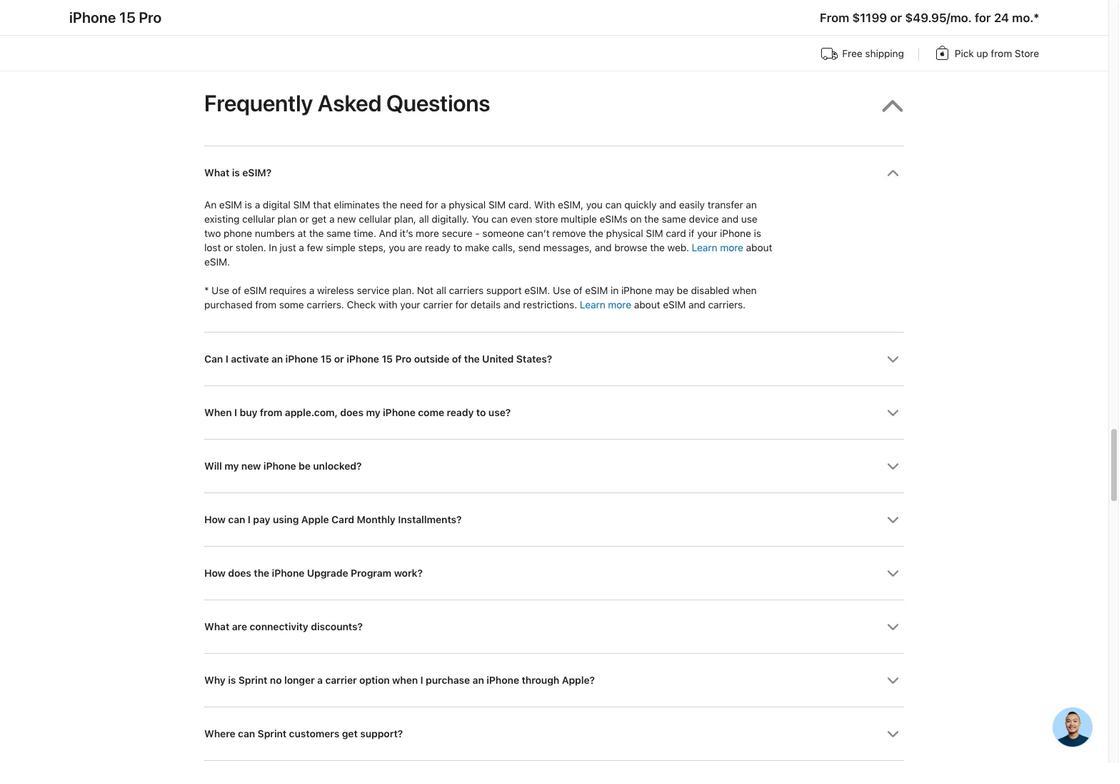 Task type: vqa. For each thing, say whether or not it's contained in the screenshot.
be within the 'dropdown button'
yes



Task type: describe. For each thing, give the bounding box(es) containing it.
where
[[204, 729, 235, 740]]

a up digitally.
[[441, 199, 446, 211]]

learn for learn more
[[692, 242, 717, 254]]

the left "united"
[[464, 354, 480, 365]]

or up at
[[299, 214, 309, 225]]

from
[[820, 11, 849, 25]]

0 vertical spatial from
[[991, 48, 1012, 59]]

where can sprint customers get support? button
[[204, 708, 904, 761]]

esim down 'may'
[[663, 299, 686, 311]]

2 horizontal spatial sim
[[646, 228, 663, 239]]

send
[[518, 242, 540, 254]]

-
[[475, 228, 480, 239]]

someone
[[482, 228, 524, 239]]

just
[[280, 242, 296, 254]]

1 horizontal spatial learn more link
[[692, 242, 743, 254]]

customers
[[289, 729, 339, 740]]

0 vertical spatial *
[[1033, 11, 1039, 25]]

0 vertical spatial physical
[[449, 199, 486, 211]]

a left digital
[[255, 199, 260, 211]]

will my new iphone be unlocked? button
[[204, 440, 904, 493]]

check
[[347, 299, 376, 311]]

esim. inside * use of esim requires a wireless service plan. not all carriers support esim. use of esim in iphone may be disabled when purchased from some carriers. check with your carrier for details and restrictions.
[[524, 285, 550, 296]]

0 horizontal spatial my
[[224, 461, 239, 472]]

why is sprint no longer a carrier option when i purchase an iphone through apple?
[[204, 675, 595, 686]]

can
[[204, 354, 223, 365]]

device
[[689, 214, 719, 225]]

browse
[[614, 242, 647, 254]]

numbers
[[255, 228, 295, 239]]

$49.95
[[905, 11, 946, 25]]

in
[[611, 285, 619, 296]]

your inside * use of esim requires a wireless service plan. not all carriers support esim. use of esim in iphone may be disabled when purchased from some carriers. check with your carrier for details and restrictions.
[[400, 299, 420, 311]]

outside
[[414, 354, 449, 365]]

requires
[[269, 285, 306, 296]]

will
[[204, 461, 222, 472]]

from inside dropdown button
[[260, 407, 282, 419]]

when i buy from apple.com, does my iphone come ready to use? button
[[204, 386, 904, 439]]

2 use from the left
[[553, 285, 571, 296]]

new inside an esim is a digital sim that eliminates the need for a physical sim card. with esim, you can quickly and easily transfer an existing cellular plan or get a new cellular plan, all digitally. you can even store multiple esims on the same device and use two phone numbers at the same time. and it's more secure - someone can't remove the physical sim card if your iphone is lost or stolen. in just a few simple steps, you are ready to make calls, send messages, and browse the web.
[[337, 214, 356, 225]]

1 horizontal spatial sim
[[488, 199, 506, 211]]

esim left in
[[585, 285, 608, 296]]

a inside * use of esim requires a wireless service plan. not all carriers support esim. use of esim in iphone may be disabled when purchased from some carriers. check with your carrier for details and restrictions.
[[309, 285, 314, 296]]

a left few
[[299, 242, 304, 254]]

carriers
[[449, 285, 484, 296]]

buy
[[240, 407, 257, 419]]

from inside * use of esim requires a wireless service plan. not all carriers support esim. use of esim in iphone may be disabled when purchased from some carriers. check with your carrier for details and restrictions.
[[255, 299, 276, 311]]

is inside dropdown button
[[228, 675, 236, 686]]

0 vertical spatial same
[[662, 214, 686, 225]]

for inside an esim is a digital sim that eliminates the need for a physical sim card. with esim, you can quickly and easily transfer an existing cellular plan or get a new cellular plan, all digitally. you can even store multiple esims on the same device and use two phone numbers at the same time. and it's more secure - someone can't remove the physical sim card if your iphone is lost or stolen. in just a few simple steps, you are ready to make calls, send messages, and browse the web.
[[425, 199, 438, 211]]

restrictions.
[[523, 299, 577, 311]]

or right lost
[[223, 242, 233, 254]]

how for how can i pay using apple card monthly installments?
[[204, 514, 226, 526]]

discounts?
[[311, 621, 363, 633]]

plan
[[277, 214, 297, 225]]

the down 'multiple'
[[589, 228, 603, 239]]

purchased
[[204, 299, 252, 311]]

to inside when i buy from apple.com, does my iphone come ready to use? dropdown button
[[476, 407, 486, 419]]

even
[[510, 214, 532, 225]]

or right $1199 at the top right of the page
[[890, 11, 902, 25]]

service
[[357, 285, 389, 296]]

an inside an esim is a digital sim that eliminates the need for a physical sim card. with esim, you can quickly and easily transfer an existing cellular plan or get a new cellular plan, all digitally. you can even store multiple esims on the same device and use two phone numbers at the same time. and it's more secure - someone can't remove the physical sim card if your iphone is lost or stolen. in just a few simple steps, you are ready to make calls, send messages, and browse the web.
[[746, 199, 757, 211]]

eliminates
[[334, 199, 380, 211]]

1 vertical spatial you
[[389, 242, 405, 254]]

all inside * use of esim requires a wireless service plan. not all carriers support esim. use of esim in iphone may be disabled when purchased from some carriers. check with your carrier for details and restrictions.
[[436, 285, 446, 296]]

chevrondown image for can i activate an iphone 15 or iphone 15 pro outside of the united states?
[[887, 354, 899, 366]]

esim?
[[242, 167, 271, 178]]

carriers. inside * use of esim requires a wireless service plan. not all carriers support esim. use of esim in iphone may be disabled when purchased from some carriers. check with your carrier for details and restrictions.
[[307, 299, 344, 311]]

a inside dropdown button
[[317, 675, 323, 686]]

through
[[522, 675, 559, 686]]

web.
[[667, 242, 689, 254]]

activate
[[231, 354, 269, 365]]

with
[[534, 199, 555, 211]]

frequently
[[204, 90, 313, 117]]

1 horizontal spatial you
[[586, 199, 603, 211]]

chevrondown image for what is esim?
[[887, 167, 899, 179]]

frequently asked questions button
[[204, 63, 904, 145]]

for inside * use of esim requires a wireless service plan. not all carriers support esim. use of esim in iphone may be disabled when purchased from some carriers. check with your carrier for details and restrictions.
[[455, 299, 468, 311]]

can up "someone"
[[491, 214, 508, 225]]

and inside * use of esim requires a wireless service plan. not all carriers support esim. use of esim in iphone may be disabled when purchased from some carriers. check with your carrier for details and restrictions.
[[503, 299, 520, 311]]

2 horizontal spatial of
[[573, 285, 582, 296]]

carrier inside dropdown button
[[325, 675, 357, 686]]

an
[[204, 199, 216, 211]]

store
[[1015, 48, 1039, 59]]

esim up purchased
[[244, 285, 267, 296]]

need
[[400, 199, 423, 211]]

2 cellular from the left
[[359, 214, 391, 225]]

support
[[486, 285, 522, 296]]

esim,
[[558, 199, 583, 211]]

steps,
[[358, 242, 386, 254]]

of inside dropdown button
[[452, 354, 462, 365]]

come
[[418, 407, 444, 419]]

disabled
[[691, 285, 729, 296]]

are inside dropdown button
[[232, 621, 247, 633]]

0 horizontal spatial of
[[232, 285, 241, 296]]

chevrondown image for card
[[887, 514, 899, 526]]

how does the iphone upgrade program work?
[[204, 568, 423, 579]]

what for what is esim?
[[204, 167, 229, 178]]

simple
[[326, 242, 356, 254]]

esim inside an esim is a digital sim that eliminates the need for a physical sim card. with esim, you can quickly and easily transfer an existing cellular plan or get a new cellular plan, all digitally. you can even store multiple esims on the same device and use two phone numbers at the same time. and it's more secure - someone can't remove the physical sim card if your iphone is lost or stolen. in just a few simple steps, you are ready to make calls, send messages, and browse the web.
[[219, 199, 242, 211]]

monthly
[[357, 514, 395, 526]]

the up few
[[309, 228, 324, 239]]

24
[[994, 11, 1009, 25]]

chevrondown image for work?
[[887, 568, 899, 580]]

will my new iphone be unlocked?
[[204, 461, 362, 472]]

can i activate an iphone 15 or iphone 15 pro outside of the united states? button
[[204, 333, 904, 386]]

i left purchase at the left bottom
[[420, 675, 423, 686]]

* inside * use of esim requires a wireless service plan. not all carriers support esim. use of esim in iphone may be disabled when purchased from some carriers. check with your carrier for details and restrictions.
[[204, 285, 209, 296]]

some
[[279, 299, 304, 311]]

mo.
[[1012, 11, 1033, 25]]

unlocked?
[[313, 461, 362, 472]]

1 horizontal spatial my
[[366, 407, 380, 419]]

stolen.
[[236, 242, 266, 254]]

from $1199 or $49.95 /mo. for 24 mo. *
[[820, 11, 1039, 25]]

can't
[[527, 228, 550, 239]]

2 iphone 15 from the left
[[346, 354, 393, 365]]

iphone inside * use of esim requires a wireless service plan. not all carriers support esim. use of esim in iphone may be disabled when purchased from some carriers. check with your carrier for details and restrictions.
[[621, 285, 652, 296]]

chevrondown image for what are connectivity discounts?
[[887, 621, 899, 634]]

1 vertical spatial about
[[634, 299, 660, 311]]

at
[[297, 228, 306, 239]]

1 horizontal spatial does
[[340, 407, 363, 419]]

carrier inside * use of esim requires a wireless service plan. not all carriers support esim. use of esim in iphone may be disabled when purchased from some carriers. check with your carrier for details and restrictions.
[[423, 299, 453, 311]]

using
[[273, 514, 299, 526]]

free
[[842, 48, 862, 59]]

be inside dropdown button
[[299, 461, 310, 472]]

how can i pay using apple card monthly installments? button
[[204, 494, 904, 546]]

longer
[[284, 675, 315, 686]]

iphone up using
[[263, 461, 296, 472]]

transfer
[[707, 199, 743, 211]]

2 vertical spatial an
[[472, 675, 484, 686]]

why is sprint no longer a carrier option when i purchase an iphone through apple? button
[[204, 654, 904, 707]]

and left browse
[[595, 242, 612, 254]]

learn more about esim and carriers.
[[580, 299, 745, 311]]

about inside about esim.
[[746, 242, 772, 254]]

sprint for is
[[238, 675, 267, 686]]

learn more
[[692, 242, 743, 254]]

it's
[[400, 228, 413, 239]]

multiple
[[561, 214, 597, 225]]

existing
[[204, 214, 239, 225]]

how for how does the iphone upgrade program work?
[[204, 568, 226, 579]]

iphone left upgrade
[[272, 568, 304, 579]]

questions
[[386, 90, 490, 117]]

that
[[313, 199, 331, 211]]

digitally.
[[432, 214, 469, 225]]

0 horizontal spatial an
[[271, 354, 283, 365]]

details
[[470, 299, 501, 311]]

esim. inside about esim.
[[204, 256, 230, 268]]

the right on
[[644, 214, 659, 225]]

sprint for can
[[258, 729, 286, 740]]

1 vertical spatial does
[[228, 568, 251, 579]]



Task type: locate. For each thing, give the bounding box(es) containing it.
1 vertical spatial for
[[425, 199, 438, 211]]

new right the "will"
[[241, 461, 261, 472]]

1 use from the left
[[211, 285, 229, 296]]

if
[[689, 228, 694, 239]]

1 horizontal spatial use
[[553, 285, 571, 296]]

more inside an esim is a digital sim that eliminates the need for a physical sim card. with esim, you can quickly and easily transfer an existing cellular plan or get a new cellular plan, all digitally. you can even store multiple esims on the same device and use two phone numbers at the same time. and it's more secure - someone can't remove the physical sim card if your iphone is lost or stolen. in just a few simple steps, you are ready to make calls, send messages, and browse the web.
[[416, 228, 439, 239]]

what are connectivity discounts? button
[[204, 601, 904, 654]]

when
[[732, 285, 757, 296], [392, 675, 418, 686]]

make
[[465, 242, 489, 254]]

to inside an esim is a digital sim that eliminates the need for a physical sim card. with esim, you can quickly and easily transfer an existing cellular plan or get a new cellular plan, all digitally. you can even store multiple esims on the same device and use two phone numbers at the same time. and it's more secure - someone can't remove the physical sim card if your iphone is lost or stolen. in just a few simple steps, you are ready to make calls, send messages, and browse the web.
[[453, 242, 462, 254]]

how inside dropdown button
[[204, 568, 226, 579]]

list containing free shipping
[[69, 43, 1039, 68]]

* right "24" at the right of page
[[1033, 11, 1039, 25]]

or inside can i activate an iphone 15 or iphone 15 pro outside of the united states? dropdown button
[[334, 354, 344, 365]]

new
[[337, 214, 356, 225], [241, 461, 261, 472]]

your
[[697, 228, 717, 239], [400, 299, 420, 311]]

2 vertical spatial for
[[455, 299, 468, 311]]

1 horizontal spatial of
[[452, 354, 462, 365]]

is left esim? at top left
[[232, 167, 240, 178]]

3 chevrondown image from the top
[[887, 568, 899, 580]]

0 vertical spatial list item
[[204, 145, 904, 332]]

sprint left 'no'
[[238, 675, 267, 686]]

cellular up numbers
[[242, 214, 275, 225]]

1 vertical spatial all
[[436, 285, 446, 296]]

learn more link down in
[[580, 299, 631, 311]]

0 vertical spatial are
[[408, 242, 422, 254]]

pro
[[395, 354, 411, 365]]

sim left card
[[646, 228, 663, 239]]

how inside dropdown button
[[204, 514, 226, 526]]

physical
[[449, 199, 486, 211], [606, 228, 643, 239]]

plan,
[[394, 214, 416, 225]]

when inside * use of esim requires a wireless service plan. not all carriers support esim. use of esim in iphone may be disabled when purchased from some carriers. check with your carrier for details and restrictions.
[[732, 285, 757, 296]]

chevrondown image inside where can sprint customers get support? dropdown button
[[887, 729, 899, 741]]

can inside where can sprint customers get support? dropdown button
[[238, 729, 255, 740]]

is left digital
[[245, 199, 252, 211]]

the left the web.
[[650, 242, 665, 254]]

new down eliminates
[[337, 214, 356, 225]]

for down carriers
[[455, 299, 468, 311]]

0 vertical spatial more
[[416, 228, 439, 239]]

1 horizontal spatial when
[[732, 285, 757, 296]]

1 horizontal spatial to
[[476, 407, 486, 419]]

iphone 15 pro
[[69, 9, 162, 26]]

1 horizontal spatial *
[[1033, 11, 1039, 25]]

3 chevrondown image from the top
[[887, 407, 899, 419]]

of right outside
[[452, 354, 462, 365]]

free shipping
[[842, 48, 904, 59]]

can i activate an iphone 15 or iphone 15 pro outside of the united states?
[[204, 354, 552, 365]]

chevrondown image for why is sprint no longer a carrier option when i purchase an iphone through apple?
[[887, 675, 899, 687]]

from left some
[[255, 299, 276, 311]]

iphone left through
[[486, 675, 519, 686]]

when
[[204, 407, 232, 419]]

card.
[[508, 199, 531, 211]]

not
[[417, 285, 433, 296]]

pay
[[253, 514, 270, 526]]

2 vertical spatial from
[[260, 407, 282, 419]]

does right apple.com,
[[340, 407, 363, 419]]

installments?
[[398, 514, 462, 526]]

0 horizontal spatial iphone 15
[[285, 354, 332, 365]]

1 horizontal spatial be
[[677, 285, 688, 296]]

1 horizontal spatial are
[[408, 242, 422, 254]]

5 chevrondown image from the top
[[887, 675, 899, 687]]

a right longer
[[317, 675, 323, 686]]

for right the need
[[425, 199, 438, 211]]

esim. down lost
[[204, 256, 230, 268]]

get down that
[[312, 214, 326, 225]]

1 vertical spatial list item
[[204, 761, 904, 763]]

0 horizontal spatial be
[[299, 461, 310, 472]]

where can sprint customers get support?
[[204, 729, 403, 740]]

apple?
[[562, 675, 595, 686]]

my
[[366, 407, 380, 419], [224, 461, 239, 472]]

cellular up time.
[[359, 214, 391, 225]]

can up esims
[[605, 199, 622, 211]]

learn right "restrictions."
[[580, 299, 605, 311]]

4 chevrondown image from the top
[[887, 621, 899, 634]]

and down transfer
[[721, 214, 738, 225]]

your down plan.
[[400, 299, 420, 311]]

chevrondown image inside will my new iphone be unlocked? dropdown button
[[887, 461, 899, 473]]

a
[[255, 199, 260, 211], [441, 199, 446, 211], [329, 214, 334, 225], [299, 242, 304, 254], [309, 285, 314, 296], [317, 675, 323, 686]]

2 chevrondown image from the top
[[887, 354, 899, 366]]

2 horizontal spatial more
[[720, 242, 743, 254]]

how can i pay using apple card monthly installments?
[[204, 514, 462, 526]]

sim up you
[[488, 199, 506, 211]]

ready inside an esim is a digital sim that eliminates the need for a physical sim card. with esim, you can quickly and easily transfer an existing cellular plan or get a new cellular plan, all digitally. you can even store multiple esims on the same device and use two phone numbers at the same time. and it's more secure - someone can't remove the physical sim card if your iphone is lost or stolen. in just a few simple steps, you are ready to make calls, send messages, and browse the web.
[[425, 242, 451, 254]]

a left wireless
[[309, 285, 314, 296]]

1 vertical spatial learn more link
[[580, 299, 631, 311]]

1 horizontal spatial iphone 15
[[346, 354, 393, 365]]

united
[[482, 354, 514, 365]]

be inside * use of esim requires a wireless service plan. not all carriers support esim. use of esim in iphone may be disabled when purchased from some carriers. check with your carrier for details and restrictions.
[[677, 285, 688, 296]]

or
[[890, 11, 902, 25], [299, 214, 309, 225], [223, 242, 233, 254], [334, 354, 344, 365]]

chevrondown image
[[887, 167, 899, 179], [887, 354, 899, 366], [887, 407, 899, 419], [887, 621, 899, 634], [887, 675, 899, 687], [887, 729, 899, 741]]

iphone 15 pro link
[[69, 9, 162, 26]]

0 vertical spatial sprint
[[238, 675, 267, 686]]

physical up browse
[[606, 228, 643, 239]]

1 horizontal spatial learn
[[692, 242, 717, 254]]

all right the not
[[436, 285, 446, 296]]

can right where
[[238, 729, 255, 740]]

0 vertical spatial when
[[732, 285, 757, 296]]

same up card
[[662, 214, 686, 225]]

1 vertical spatial list
[[204, 145, 904, 763]]

0 vertical spatial carrier
[[423, 299, 453, 311]]

0 horizontal spatial physical
[[449, 199, 486, 211]]

0 vertical spatial does
[[340, 407, 363, 419]]

chevrondown image inside how can i pay using apple card monthly installments? dropdown button
[[887, 514, 899, 526]]

when i buy from apple.com, does my iphone come ready to use?
[[204, 407, 511, 419]]

0 horizontal spatial get
[[312, 214, 326, 225]]

0 horizontal spatial more
[[416, 228, 439, 239]]

messages,
[[543, 242, 592, 254]]

get
[[312, 214, 326, 225], [342, 729, 358, 740]]

or up when i buy from apple.com, does my iphone come ready to use?
[[334, 354, 344, 365]]

quickly
[[624, 199, 657, 211]]

1 chevrondown image from the top
[[887, 461, 899, 473]]

easily
[[679, 199, 705, 211]]

iphone down use
[[720, 228, 751, 239]]

1 horizontal spatial new
[[337, 214, 356, 225]]

i
[[225, 354, 228, 365], [234, 407, 237, 419], [248, 514, 251, 526], [420, 675, 423, 686]]

1 horizontal spatial more
[[608, 299, 631, 311]]

i left pay
[[248, 514, 251, 526]]

sprint
[[238, 675, 267, 686], [258, 729, 286, 740]]

chevrondown image for where can sprint customers get support?
[[887, 729, 899, 741]]

* up purchased
[[204, 285, 209, 296]]

your inside an esim is a digital sim that eliminates the need for a physical sim card. with esim, you can quickly and easily transfer an existing cellular plan or get a new cellular plan, all digitally. you can even store multiple esims on the same device and use two phone numbers at the same time. and it's more secure - someone can't remove the physical sim card if your iphone is lost or stolen. in just a few simple steps, you are ready to make calls, send messages, and browse the web.
[[697, 228, 717, 239]]

6 chevrondown image from the top
[[887, 729, 899, 741]]

to left use? on the bottom left of the page
[[476, 407, 486, 419]]

1 horizontal spatial an
[[472, 675, 484, 686]]

you
[[586, 199, 603, 211], [389, 242, 405, 254]]

1 vertical spatial *
[[204, 285, 209, 296]]

use?
[[488, 407, 511, 419]]

1 horizontal spatial physical
[[606, 228, 643, 239]]

1 horizontal spatial carriers.
[[708, 299, 745, 311]]

program
[[351, 568, 391, 579]]

1 what from the top
[[204, 167, 229, 178]]

asked
[[318, 90, 382, 117]]

lost
[[204, 242, 221, 254]]

i right can
[[225, 354, 228, 365]]

2 how from the top
[[204, 568, 226, 579]]

*
[[1033, 11, 1039, 25], [204, 285, 209, 296]]

and
[[379, 228, 397, 239]]

what for what are connectivity discounts?
[[204, 621, 229, 633]]

2 chevrondown image from the top
[[887, 514, 899, 526]]

1 horizontal spatial same
[[662, 214, 686, 225]]

1 vertical spatial from
[[255, 299, 276, 311]]

1 vertical spatial an
[[271, 354, 283, 365]]

0 horizontal spatial all
[[419, 214, 429, 225]]

learn for learn more about esim and carriers.
[[580, 299, 605, 311]]

in
[[269, 242, 277, 254]]

and left easily on the right top of the page
[[659, 199, 676, 211]]

1 cellular from the left
[[242, 214, 275, 225]]

are left connectivity
[[232, 621, 247, 633]]

ready right come
[[447, 407, 474, 419]]

esim. up "restrictions."
[[524, 285, 550, 296]]

1 vertical spatial your
[[400, 299, 420, 311]]

0 horizontal spatial are
[[232, 621, 247, 633]]

chevrondown image inside what is esim? dropdown button
[[887, 167, 899, 179]]

chevrondown image
[[887, 461, 899, 473], [887, 514, 899, 526], [887, 568, 899, 580]]

1 vertical spatial learn
[[580, 299, 605, 311]]

0 vertical spatial be
[[677, 285, 688, 296]]

upgrade
[[307, 568, 348, 579]]

on
[[630, 214, 642, 225]]

sprint left customers at the left of page
[[258, 729, 286, 740]]

1 vertical spatial chevrondown image
[[887, 514, 899, 526]]

is inside dropdown button
[[232, 167, 240, 178]]

1 horizontal spatial get
[[342, 729, 358, 740]]

carriers. down wireless
[[307, 299, 344, 311]]

1 vertical spatial carrier
[[325, 675, 357, 686]]

0 horizontal spatial does
[[228, 568, 251, 579]]

0 horizontal spatial carrier
[[325, 675, 357, 686]]

1 chevrondown image from the top
[[887, 167, 899, 179]]

same up simple
[[326, 228, 351, 239]]

chevrondown image inside what are connectivity discounts? dropdown button
[[887, 621, 899, 634]]

is right why
[[228, 675, 236, 686]]

more for learn more about esim and carriers.
[[608, 299, 631, 311]]

for left "24" at the right of page
[[975, 11, 991, 25]]

an right the activate
[[271, 354, 283, 365]]

why
[[204, 675, 225, 686]]

shipping
[[865, 48, 904, 59]]

the
[[382, 199, 397, 211], [644, 214, 659, 225], [309, 228, 324, 239], [589, 228, 603, 239], [650, 242, 665, 254], [464, 354, 480, 365], [254, 568, 269, 579]]

is down use
[[754, 228, 761, 239]]

1 vertical spatial same
[[326, 228, 351, 239]]

0 vertical spatial an
[[746, 199, 757, 211]]

iphone 15 left pro
[[346, 354, 393, 365]]

iphone left come
[[383, 407, 415, 419]]

/mo.
[[946, 11, 972, 25]]

use
[[211, 285, 229, 296], [553, 285, 571, 296]]

more down use
[[720, 242, 743, 254]]

ready down secure
[[425, 242, 451, 254]]

2 what from the top
[[204, 621, 229, 633]]

2 carriers. from the left
[[708, 299, 745, 311]]

0 vertical spatial learn more link
[[692, 242, 743, 254]]

new inside dropdown button
[[241, 461, 261, 472]]

1 vertical spatial sprint
[[258, 729, 286, 740]]

are inside an esim is a digital sim that eliminates the need for a physical sim card. with esim, you can quickly and easily transfer an existing cellular plan or get a new cellular plan, all digitally. you can even store multiple esims on the same device and use two phone numbers at the same time. and it's more secure - someone can't remove the physical sim card if your iphone is lost or stolen. in just a few simple steps, you are ready to make calls, send messages, and browse the web.
[[408, 242, 422, 254]]

from
[[991, 48, 1012, 59], [255, 299, 276, 311], [260, 407, 282, 419]]

and
[[659, 199, 676, 211], [721, 214, 738, 225], [595, 242, 612, 254], [503, 299, 520, 311], [688, 299, 705, 311]]

1 iphone 15 from the left
[[285, 354, 332, 365]]

to down secure
[[453, 242, 462, 254]]

secure
[[442, 228, 472, 239]]

0 vertical spatial esim.
[[204, 256, 230, 268]]

all
[[419, 214, 429, 225], [436, 285, 446, 296]]

esim up existing
[[219, 199, 242, 211]]

1 vertical spatial to
[[476, 407, 486, 419]]

1 vertical spatial more
[[720, 242, 743, 254]]

more right the it's at the left top
[[416, 228, 439, 239]]

chevrondown image for when i buy from apple.com, does my iphone come ready to use?
[[887, 407, 899, 419]]

when right option
[[392, 675, 418, 686]]

carrier left option
[[325, 675, 357, 686]]

from right "up" on the top
[[991, 48, 1012, 59]]

0 vertical spatial all
[[419, 214, 429, 225]]

when inside dropdown button
[[392, 675, 418, 686]]

iphone inside an esim is a digital sim that eliminates the need for a physical sim card. with esim, you can quickly and easily transfer an existing cellular plan or get a new cellular plan, all digitally. you can even store multiple esims on the same device and use two phone numbers at the same time. and it's more secure - someone can't remove the physical sim card if your iphone is lost or stolen. in just a few simple steps, you are ready to make calls, send messages, and browse the web.
[[720, 228, 751, 239]]

0 horizontal spatial for
[[425, 199, 438, 211]]

what inside dropdown button
[[204, 167, 229, 178]]

carriers. down disabled
[[708, 299, 745, 311]]

0 vertical spatial list
[[69, 43, 1039, 68]]

physical up you
[[449, 199, 486, 211]]

all inside an esim is a digital sim that eliminates the need for a physical sim card. with esim, you can quickly and easily transfer an existing cellular plan or get a new cellular plan, all digitally. you can even store multiple esims on the same device and use two phone numbers at the same time. and it's more secure - someone can't remove the physical sim card if your iphone is lost or stolen. in just a few simple steps, you are ready to make calls, send messages, and browse the web.
[[419, 214, 429, 225]]

card
[[666, 228, 686, 239]]

pick up from store
[[955, 48, 1039, 59]]

what up why
[[204, 621, 229, 633]]

esims
[[600, 214, 627, 225]]

my right the "will"
[[224, 461, 239, 472]]

remove
[[552, 228, 586, 239]]

an
[[746, 199, 757, 211], [271, 354, 283, 365], [472, 675, 484, 686]]

an right purchase at the left bottom
[[472, 675, 484, 686]]

0 vertical spatial to
[[453, 242, 462, 254]]

up
[[976, 48, 988, 59]]

* use of esim requires a wireless service plan. not all carriers support esim. use of esim in iphone may be disabled when purchased from some carriers. check with your carrier for details and restrictions.
[[204, 285, 757, 311]]

more for learn more
[[720, 242, 743, 254]]

i left buy on the left bottom of the page
[[234, 407, 237, 419]]

0 vertical spatial get
[[312, 214, 326, 225]]

chevrondown image inside can i activate an iphone 15 or iphone 15 pro outside of the united states? dropdown button
[[887, 354, 899, 366]]

what inside dropdown button
[[204, 621, 229, 633]]

1 vertical spatial when
[[392, 675, 418, 686]]

an esim is a digital sim that eliminates the need for a physical sim card. with esim, you can quickly and easily transfer an existing cellular plan or get a new cellular plan, all digitally. you can even store multiple esims on the same device and use two phone numbers at the same time. and it's more secure - someone can't remove the physical sim card if your iphone is lost or stolen. in just a few simple steps, you are ready to make calls, send messages, and browse the web.
[[204, 199, 761, 254]]

chevrondown image inside "why is sprint no longer a carrier option when i purchase an iphone through apple?" dropdown button
[[887, 675, 899, 687]]

0 horizontal spatial cellular
[[242, 214, 275, 225]]

ready inside when i buy from apple.com, does my iphone come ready to use? dropdown button
[[447, 407, 474, 419]]

1 horizontal spatial cellular
[[359, 214, 391, 225]]

how does the iphone upgrade program work? button
[[204, 547, 904, 600]]

1 vertical spatial physical
[[606, 228, 643, 239]]

when right disabled
[[732, 285, 757, 296]]

get inside where can sprint customers get support? dropdown button
[[342, 729, 358, 740]]

of
[[232, 285, 241, 296], [573, 285, 582, 296], [452, 354, 462, 365]]

1 carriers. from the left
[[307, 299, 344, 311]]

chevrondown image inside how does the iphone upgrade program work? dropdown button
[[887, 568, 899, 580]]

frequently asked questions
[[204, 90, 490, 117]]

and down support
[[503, 299, 520, 311]]

iphone right in
[[621, 285, 652, 296]]

get inside an esim is a digital sim that eliminates the need for a physical sim card. with esim, you can quickly and easily transfer an existing cellular plan or get a new cellular plan, all digitally. you can even store multiple esims on the same device and use two phone numbers at the same time. and it's more secure - someone can't remove the physical sim card if your iphone is lost or stolen. in just a few simple steps, you are ready to make calls, send messages, and browse the web.
[[312, 214, 326, 225]]

1 horizontal spatial esim.
[[524, 285, 550, 296]]

all right plan,
[[419, 214, 429, 225]]

the up plan,
[[382, 199, 397, 211]]

0 vertical spatial chevrondown image
[[887, 461, 899, 473]]

0 vertical spatial my
[[366, 407, 380, 419]]

0 vertical spatial about
[[746, 242, 772, 254]]

list item containing what is esim?
[[204, 145, 904, 332]]

2 vertical spatial chevrondown image
[[887, 568, 899, 580]]

an up use
[[746, 199, 757, 211]]

the down pay
[[254, 568, 269, 579]]

how
[[204, 514, 226, 526], [204, 568, 226, 579]]

no
[[270, 675, 282, 686]]

from right buy on the left bottom of the page
[[260, 407, 282, 419]]

1 horizontal spatial for
[[455, 299, 468, 311]]

2 horizontal spatial for
[[975, 11, 991, 25]]

1 list item from the top
[[204, 145, 904, 332]]

store
[[535, 214, 558, 225]]

0 horizontal spatial learn more link
[[580, 299, 631, 311]]

0 horizontal spatial your
[[400, 299, 420, 311]]

chevrondown image inside when i buy from apple.com, does my iphone come ready to use? dropdown button
[[887, 407, 899, 419]]

can left pay
[[228, 514, 245, 526]]

1 how from the top
[[204, 514, 226, 526]]

iphone 15
[[285, 354, 332, 365], [346, 354, 393, 365]]

be right 'may'
[[677, 285, 688, 296]]

list
[[69, 43, 1039, 68], [204, 145, 904, 763]]

0 vertical spatial you
[[586, 199, 603, 211]]

can inside how can i pay using apple card monthly installments? dropdown button
[[228, 514, 245, 526]]

about down 'may'
[[634, 299, 660, 311]]

1 vertical spatial my
[[224, 461, 239, 472]]

list item
[[204, 145, 904, 332], [204, 761, 904, 763]]

0 horizontal spatial sim
[[293, 199, 310, 211]]

1 vertical spatial how
[[204, 568, 226, 579]]

iphone 15 up apple.com,
[[285, 354, 332, 365]]

2 list item from the top
[[204, 761, 904, 763]]

esim.
[[204, 256, 230, 268], [524, 285, 550, 296]]

1 vertical spatial new
[[241, 461, 261, 472]]

list containing what is esim?
[[204, 145, 904, 763]]

1 vertical spatial be
[[299, 461, 310, 472]]

and down disabled
[[688, 299, 705, 311]]

1 vertical spatial get
[[342, 729, 358, 740]]

a down that
[[329, 214, 334, 225]]

you down and
[[389, 242, 405, 254]]

my down can i activate an iphone 15 or iphone 15 pro outside of the united states?
[[366, 407, 380, 419]]

wireless
[[317, 285, 354, 296]]

ready
[[425, 242, 451, 254], [447, 407, 474, 419]]

1 horizontal spatial carrier
[[423, 299, 453, 311]]

learn more link down the if
[[692, 242, 743, 254]]

of up "restrictions."
[[573, 285, 582, 296]]

i inside dropdown button
[[248, 514, 251, 526]]

0 vertical spatial for
[[975, 11, 991, 25]]

about down use
[[746, 242, 772, 254]]

0 horizontal spatial about
[[634, 299, 660, 311]]

apple.com,
[[285, 407, 338, 419]]

0 horizontal spatial *
[[204, 285, 209, 296]]

1 horizontal spatial all
[[436, 285, 446, 296]]

0 vertical spatial how
[[204, 514, 226, 526]]

use up "restrictions."
[[553, 285, 571, 296]]

0 horizontal spatial when
[[392, 675, 418, 686]]

phone
[[223, 228, 252, 239]]

sim left that
[[293, 199, 310, 211]]

1 vertical spatial ready
[[447, 407, 474, 419]]

1 horizontal spatial about
[[746, 242, 772, 254]]



